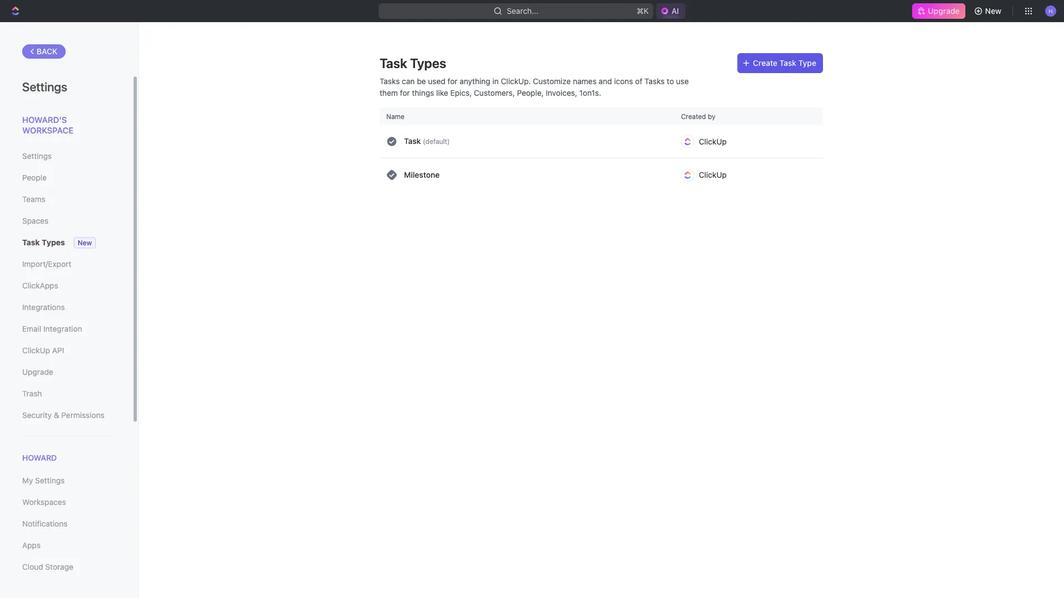 Task type: vqa. For each thing, say whether or not it's contained in the screenshot.
customize
yes



Task type: describe. For each thing, give the bounding box(es) containing it.
1 vertical spatial upgrade link
[[22, 363, 110, 382]]

ai button
[[656, 3, 686, 19]]

back link
[[22, 44, 66, 59]]

workspaces link
[[22, 493, 110, 512]]

h button
[[1042, 2, 1060, 20]]

milestone
[[404, 170, 440, 180]]

1 tasks from the left
[[380, 77, 400, 86]]

epics,
[[450, 88, 472, 97]]

create task type button
[[738, 53, 823, 73]]

0 vertical spatial settings
[[22, 79, 67, 94]]

clickup inside settings element
[[22, 346, 50, 355]]

ai
[[671, 6, 679, 16]]

by
[[708, 113, 716, 120]]

create task type
[[753, 58, 817, 68]]

people
[[22, 173, 47, 182]]

apps link
[[22, 537, 110, 556]]

and
[[599, 77, 612, 86]]

0 vertical spatial upgrade
[[928, 6, 960, 16]]

search...
[[507, 6, 538, 16]]

upgrade inside settings element
[[22, 368, 53, 377]]

teams link
[[22, 190, 110, 209]]

created
[[681, 113, 706, 120]]

task (default)
[[404, 137, 450, 146]]

name
[[386, 113, 405, 120]]

notifications
[[22, 520, 67, 529]]

email integration
[[22, 325, 82, 334]]

howard's workspace
[[22, 115, 73, 135]]

new inside settings element
[[78, 239, 92, 247]]

security
[[22, 411, 52, 420]]

new inside 'button'
[[985, 6, 1002, 16]]

cloud
[[22, 563, 43, 572]]

cloud storage link
[[22, 558, 110, 577]]

anything
[[460, 77, 491, 86]]

api
[[52, 346, 64, 355]]

to
[[667, 77, 674, 86]]

1 vertical spatial settings
[[22, 152, 52, 161]]

2 vertical spatial settings
[[35, 477, 65, 486]]

permissions
[[61, 411, 104, 420]]

created by
[[681, 113, 716, 120]]

email
[[22, 325, 41, 334]]

workspaces
[[22, 498, 66, 507]]

my settings
[[22, 477, 65, 486]]

integrations link
[[22, 298, 110, 317]]

1 vertical spatial for
[[400, 88, 410, 97]]

workspace
[[22, 126, 73, 135]]

use
[[676, 77, 689, 86]]

integrations
[[22, 303, 65, 312]]

0 vertical spatial for
[[448, 77, 458, 86]]

my settings link
[[22, 472, 110, 491]]

&
[[54, 411, 59, 420]]

invoices,
[[546, 88, 577, 97]]

them
[[380, 88, 398, 97]]

people link
[[22, 169, 110, 187]]

clickup api link
[[22, 341, 110, 360]]

task left (default)
[[404, 137, 421, 146]]

back
[[37, 47, 57, 56]]



Task type: locate. For each thing, give the bounding box(es) containing it.
things
[[412, 88, 434, 97]]

trash
[[22, 389, 42, 399]]

clickup for milestone
[[699, 170, 727, 180]]

h
[[1049, 8, 1053, 14]]

customize
[[533, 77, 571, 86]]

1 horizontal spatial for
[[448, 77, 458, 86]]

new
[[985, 6, 1002, 16], [78, 239, 92, 247]]

settings up people
[[22, 152, 52, 161]]

0 horizontal spatial upgrade link
[[22, 363, 110, 382]]

storage
[[45, 563, 73, 572]]

0 vertical spatial clickup
[[699, 137, 727, 146]]

icons
[[614, 77, 633, 86]]

names
[[573, 77, 597, 86]]

settings link
[[22, 147, 110, 166]]

types up 'be'
[[410, 55, 446, 71]]

people,
[[517, 88, 544, 97]]

email integration link
[[22, 320, 110, 339]]

0 vertical spatial task types
[[380, 55, 446, 71]]

1 horizontal spatial task types
[[380, 55, 446, 71]]

1 vertical spatial task types
[[22, 238, 65, 247]]

1 horizontal spatial types
[[410, 55, 446, 71]]

upgrade link
[[913, 3, 965, 19], [22, 363, 110, 382]]

types up import/export
[[42, 238, 65, 247]]

1 vertical spatial upgrade
[[22, 368, 53, 377]]

0 vertical spatial types
[[410, 55, 446, 71]]

task inside 'button'
[[780, 58, 797, 68]]

for up epics,
[[448, 77, 458, 86]]

security & permissions link
[[22, 406, 110, 425]]

0 horizontal spatial new
[[78, 239, 92, 247]]

teams
[[22, 195, 45, 204]]

⌘k
[[637, 6, 649, 16]]

task types up import/export
[[22, 238, 65, 247]]

tasks up the them
[[380, 77, 400, 86]]

howard
[[22, 454, 57, 463]]

2 tasks from the left
[[645, 77, 665, 86]]

clickup for task
[[699, 137, 727, 146]]

security & permissions
[[22, 411, 104, 420]]

(default)
[[423, 138, 450, 146]]

1 horizontal spatial upgrade
[[928, 6, 960, 16]]

howard's
[[22, 115, 67, 124]]

1 horizontal spatial tasks
[[645, 77, 665, 86]]

2 vertical spatial clickup
[[22, 346, 50, 355]]

tasks
[[380, 77, 400, 86], [645, 77, 665, 86]]

task inside settings element
[[22, 238, 40, 247]]

create
[[753, 58, 778, 68]]

settings element
[[0, 22, 139, 599]]

0 horizontal spatial task types
[[22, 238, 65, 247]]

like
[[436, 88, 448, 97]]

in
[[493, 77, 499, 86]]

1 vertical spatial new
[[78, 239, 92, 247]]

import/export link
[[22, 255, 110, 274]]

upgrade left new 'button'
[[928, 6, 960, 16]]

apps
[[22, 541, 41, 551]]

trash link
[[22, 385, 110, 404]]

be
[[417, 77, 426, 86]]

settings
[[22, 79, 67, 94], [22, 152, 52, 161], [35, 477, 65, 486]]

settings up howard's
[[22, 79, 67, 94]]

types
[[410, 55, 446, 71], [42, 238, 65, 247]]

tasks can be used for anything in clickup. customize names and icons of tasks to use them for things like epics, customers, people, invoices, 1on1s.
[[380, 77, 689, 97]]

0 vertical spatial new
[[985, 6, 1002, 16]]

task
[[380, 55, 407, 71], [780, 58, 797, 68], [404, 137, 421, 146], [22, 238, 40, 247]]

used
[[428, 77, 446, 86]]

0 horizontal spatial for
[[400, 88, 410, 97]]

1 horizontal spatial upgrade link
[[913, 3, 965, 19]]

upgrade down clickup api
[[22, 368, 53, 377]]

0 horizontal spatial tasks
[[380, 77, 400, 86]]

tasks left to
[[645, 77, 665, 86]]

1 horizontal spatial new
[[985, 6, 1002, 16]]

notifications link
[[22, 515, 110, 534]]

cloud storage
[[22, 563, 73, 572]]

upgrade link left new 'button'
[[913, 3, 965, 19]]

my
[[22, 477, 33, 486]]

clickup api
[[22, 346, 64, 355]]

clickup.
[[501, 77, 531, 86]]

for down "can"
[[400, 88, 410, 97]]

settings right the my on the bottom
[[35, 477, 65, 486]]

1 vertical spatial types
[[42, 238, 65, 247]]

for
[[448, 77, 458, 86], [400, 88, 410, 97]]

clickapps
[[22, 281, 58, 290]]

1 vertical spatial clickup
[[699, 170, 727, 180]]

0 horizontal spatial upgrade
[[22, 368, 53, 377]]

spaces
[[22, 216, 48, 226]]

task types up "can"
[[380, 55, 446, 71]]

task left type on the right
[[780, 58, 797, 68]]

task types inside settings element
[[22, 238, 65, 247]]

0 horizontal spatial types
[[42, 238, 65, 247]]

task types
[[380, 55, 446, 71], [22, 238, 65, 247]]

1on1s.
[[579, 88, 601, 97]]

new button
[[970, 2, 1008, 20]]

can
[[402, 77, 415, 86]]

task up "can"
[[380, 55, 407, 71]]

clickup
[[699, 137, 727, 146], [699, 170, 727, 180], [22, 346, 50, 355]]

spaces link
[[22, 212, 110, 231]]

import/export
[[22, 260, 71, 269]]

integration
[[43, 325, 82, 334]]

types inside settings element
[[42, 238, 65, 247]]

0 vertical spatial upgrade link
[[913, 3, 965, 19]]

customers,
[[474, 88, 515, 97]]

of
[[635, 77, 643, 86]]

upgrade
[[928, 6, 960, 16], [22, 368, 53, 377]]

upgrade link down clickup api link
[[22, 363, 110, 382]]

clickapps link
[[22, 277, 110, 295]]

type
[[799, 58, 817, 68]]

task down spaces
[[22, 238, 40, 247]]



